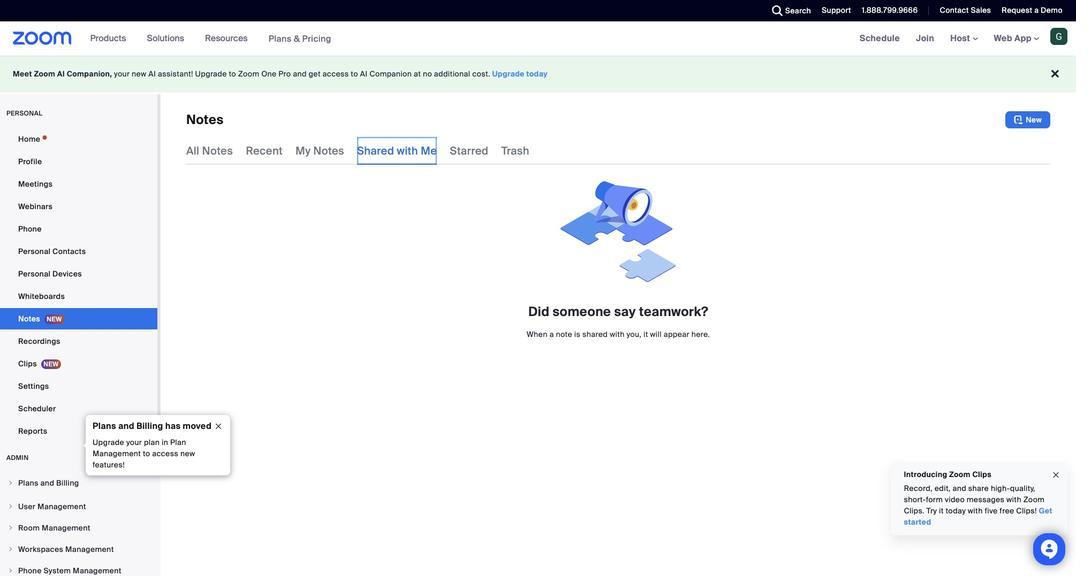 Task type: describe. For each thing, give the bounding box(es) containing it.
zoom inside record, edit, and share high-quality, short-form video messages with zoom clips. try it today with five free clips!
[[1024, 496, 1046, 505]]

demo
[[1042, 5, 1063, 15]]

high-
[[992, 484, 1011, 494]]

contacts
[[53, 247, 86, 257]]

say
[[615, 304, 636, 320]]

companion
[[370, 69, 412, 79]]

request
[[1003, 5, 1033, 15]]

management for workspaces management
[[65, 545, 114, 555]]

right image for plans and billing
[[8, 481, 14, 487]]

right image for phone
[[8, 568, 14, 575]]

with up free
[[1007, 496, 1022, 505]]

with left you,
[[610, 330, 625, 340]]

and inside record, edit, and share high-quality, short-form video messages with zoom clips. try it today with five free clips!
[[954, 484, 967, 494]]

and inside meet zoom ai companion, footer
[[293, 69, 307, 79]]

notes right all
[[202, 144, 233, 158]]

join
[[917, 33, 935, 44]]

introducing zoom clips
[[905, 470, 992, 480]]

cost.
[[473, 69, 491, 79]]

meetings navigation
[[852, 21, 1077, 56]]

new inside upgrade your plan in plan management to access new features!
[[180, 449, 195, 459]]

scheduler link
[[0, 399, 158, 420]]

solutions button
[[147, 21, 189, 56]]

search
[[786, 6, 812, 16]]

banner containing products
[[0, 21, 1077, 56]]

clips.
[[905, 507, 925, 516]]

clips link
[[0, 354, 158, 375]]

meet zoom ai companion, footer
[[0, 56, 1077, 93]]

schedule link
[[852, 21, 909, 56]]

2 ai from the left
[[149, 69, 156, 79]]

zoom left one
[[238, 69, 260, 79]]

personal contacts link
[[0, 241, 158, 263]]

profile link
[[0, 151, 158, 173]]

2 horizontal spatial upgrade
[[493, 69, 525, 79]]

new button
[[1006, 111, 1051, 129]]

a for request
[[1035, 5, 1040, 15]]

right image for workspaces management
[[8, 547, 14, 553]]

host button
[[951, 33, 979, 44]]

today inside record, edit, and share high-quality, short-form video messages with zoom clips. try it today with five free clips!
[[947, 507, 967, 516]]

someone
[[553, 304, 611, 320]]

phone for phone system management
[[18, 567, 42, 576]]

room management menu item
[[0, 519, 158, 539]]

shared with me
[[357, 144, 437, 158]]

user management menu item
[[0, 497, 158, 518]]

shared
[[357, 144, 394, 158]]

meetings
[[18, 179, 53, 189]]

no
[[423, 69, 432, 79]]

assistant!
[[158, 69, 193, 79]]

when a note is shared with you, it will appear here.
[[527, 330, 711, 340]]

webinars link
[[0, 196, 158, 218]]

schedule
[[860, 33, 901, 44]]

a for when
[[550, 330, 554, 340]]

personal
[[6, 109, 43, 118]]

close image inside plans and billing has moved "tooltip"
[[210, 422, 227, 432]]

get started
[[905, 507, 1053, 528]]

share
[[969, 484, 990, 494]]

personal for personal devices
[[18, 269, 51, 279]]

my
[[296, 144, 311, 158]]

your inside upgrade your plan in plan management to access new features!
[[126, 438, 142, 448]]

new inside meet zoom ai companion, footer
[[132, 69, 147, 79]]

personal devices
[[18, 269, 82, 279]]

system
[[44, 567, 71, 576]]

shared
[[583, 330, 608, 340]]

management for user management
[[38, 503, 86, 512]]

0 vertical spatial it
[[644, 330, 649, 340]]

recordings link
[[0, 331, 158, 353]]

reports
[[18, 427, 47, 437]]

all notes
[[186, 144, 233, 158]]

plans for plans and billing has moved
[[93, 421, 116, 432]]

personal menu menu
[[0, 129, 158, 444]]

&
[[294, 33, 300, 44]]

sales
[[972, 5, 992, 15]]

web app
[[995, 33, 1032, 44]]

access inside meet zoom ai companion, footer
[[323, 69, 349, 79]]

me
[[421, 144, 437, 158]]

profile picture image
[[1051, 28, 1068, 45]]

plan
[[170, 438, 186, 448]]

search button
[[764, 0, 814, 21]]

1 vertical spatial close image
[[1053, 470, 1061, 482]]

web app button
[[995, 33, 1040, 44]]

settings
[[18, 382, 49, 392]]

join link
[[909, 21, 943, 56]]

in
[[162, 438, 168, 448]]

settings link
[[0, 376, 158, 398]]

whiteboards
[[18, 292, 65, 302]]

1 horizontal spatial upgrade
[[195, 69, 227, 79]]

meet
[[13, 69, 32, 79]]

started
[[905, 518, 932, 528]]

product information navigation
[[82, 21, 340, 56]]

pro
[[279, 69, 291, 79]]

reports link
[[0, 421, 158, 443]]

workspaces management
[[18, 545, 114, 555]]

plans & pricing
[[269, 33, 332, 44]]

with inside tabs of all notes page tab list
[[397, 144, 418, 158]]

today inside meet zoom ai companion, footer
[[527, 69, 548, 79]]

to inside upgrade your plan in plan management to access new features!
[[143, 449, 150, 459]]

features!
[[93, 461, 125, 470]]

trash
[[502, 144, 530, 158]]

and inside menu item
[[40, 479, 54, 489]]

management inside upgrade your plan in plan management to access new features!
[[93, 449, 141, 459]]

quality,
[[1011, 484, 1036, 494]]

plan
[[144, 438, 160, 448]]

will
[[651, 330, 662, 340]]

teamwork?
[[640, 304, 709, 320]]

zoom up the edit,
[[950, 470, 971, 480]]

tabs of all notes page tab list
[[186, 137, 530, 165]]

appear
[[664, 330, 690, 340]]

edit,
[[935, 484, 952, 494]]



Task type: locate. For each thing, give the bounding box(es) containing it.
a left note
[[550, 330, 554, 340]]

1 horizontal spatial today
[[947, 507, 967, 516]]

0 horizontal spatial upgrade
[[93, 438, 124, 448]]

home link
[[0, 129, 158, 150]]

your right companion,
[[114, 69, 130, 79]]

0 vertical spatial personal
[[18, 247, 51, 257]]

0 horizontal spatial clips
[[18, 359, 37, 369]]

upgrade up features!
[[93, 438, 124, 448]]

0 vertical spatial right image
[[8, 481, 14, 487]]

upgrade
[[195, 69, 227, 79], [493, 69, 525, 79], [93, 438, 124, 448]]

1 horizontal spatial new
[[180, 449, 195, 459]]

1 vertical spatial new
[[180, 449, 195, 459]]

solutions
[[147, 33, 184, 44]]

notes right my
[[314, 144, 344, 158]]

1 right image from the top
[[8, 481, 14, 487]]

plans down scheduler "link"
[[93, 421, 116, 432]]

2 right image from the top
[[8, 526, 14, 532]]

clips up share
[[973, 470, 992, 480]]

to down resources dropdown button
[[229, 69, 236, 79]]

0 vertical spatial a
[[1035, 5, 1040, 15]]

upgrade inside upgrade your plan in plan management to access new features!
[[93, 438, 124, 448]]

plans and billing
[[18, 479, 79, 489]]

clips inside personal menu menu
[[18, 359, 37, 369]]

clips!
[[1017, 507, 1038, 516]]

it left will
[[644, 330, 649, 340]]

get
[[1040, 507, 1053, 516]]

try
[[927, 507, 938, 516]]

2 right image from the top
[[8, 568, 14, 575]]

1 horizontal spatial it
[[940, 507, 945, 516]]

plans up user
[[18, 479, 38, 489]]

get started link
[[905, 507, 1053, 528]]

ai
[[57, 69, 65, 79], [149, 69, 156, 79], [360, 69, 368, 79]]

free
[[1001, 507, 1015, 516]]

get
[[309, 69, 321, 79]]

access down in
[[152, 449, 179, 459]]

new left assistant!
[[132, 69, 147, 79]]

right image left room
[[8, 526, 14, 532]]

admin menu menu
[[0, 474, 158, 577]]

record, edit, and share high-quality, short-form video messages with zoom clips. try it today with five free clips!
[[905, 484, 1046, 516]]

new
[[132, 69, 147, 79], [180, 449, 195, 459]]

plans & pricing link
[[269, 33, 332, 44], [269, 33, 332, 44]]

right image for user
[[8, 504, 14, 511]]

right image inside workspaces management menu item
[[8, 547, 14, 553]]

right image
[[8, 504, 14, 511], [8, 568, 14, 575]]

and left the get
[[293, 69, 307, 79]]

1 vertical spatial clips
[[973, 470, 992, 480]]

1 horizontal spatial close image
[[1053, 470, 1061, 482]]

0 vertical spatial access
[[323, 69, 349, 79]]

billing for plans and billing
[[56, 479, 79, 489]]

0 horizontal spatial a
[[550, 330, 554, 340]]

0 horizontal spatial close image
[[210, 422, 227, 432]]

personal up whiteboards
[[18, 269, 51, 279]]

room
[[18, 524, 40, 534]]

notes link
[[0, 309, 158, 330]]

note
[[556, 330, 573, 340]]

workspaces
[[18, 545, 63, 555]]

recent
[[246, 144, 283, 158]]

1 horizontal spatial plans
[[93, 421, 116, 432]]

personal contacts
[[18, 247, 86, 257]]

0 horizontal spatial plans
[[18, 479, 38, 489]]

meetings link
[[0, 174, 158, 195]]

webinars
[[18, 202, 53, 212]]

1 horizontal spatial access
[[323, 69, 349, 79]]

1.888.799.9666
[[862, 5, 918, 15]]

2 horizontal spatial plans
[[269, 33, 292, 44]]

1 vertical spatial right image
[[8, 568, 14, 575]]

1 vertical spatial a
[[550, 330, 554, 340]]

with
[[397, 144, 418, 158], [610, 330, 625, 340], [1007, 496, 1022, 505], [969, 507, 984, 516]]

2 horizontal spatial to
[[351, 69, 358, 79]]

with down messages
[[969, 507, 984, 516]]

billing up user management menu item
[[56, 479, 79, 489]]

it inside record, edit, and share high-quality, short-form video messages with zoom clips. try it today with five free clips!
[[940, 507, 945, 516]]

0 vertical spatial right image
[[8, 504, 14, 511]]

upgrade right the cost.
[[493, 69, 525, 79]]

and up upgrade your plan in plan management to access new features!
[[118, 421, 134, 432]]

0 vertical spatial phone
[[18, 224, 42, 234]]

access inside upgrade your plan in plan management to access new features!
[[152, 449, 179, 459]]

close image right has
[[210, 422, 227, 432]]

and inside "tooltip"
[[118, 421, 134, 432]]

0 vertical spatial close image
[[210, 422, 227, 432]]

it right the try
[[940, 507, 945, 516]]

2 phone from the top
[[18, 567, 42, 576]]

plans left &
[[269, 33, 292, 44]]

1 vertical spatial it
[[940, 507, 945, 516]]

has
[[165, 421, 181, 432]]

did someone say teamwork?
[[529, 304, 709, 320]]

right image for room management
[[8, 526, 14, 532]]

home
[[18, 134, 40, 144]]

0 horizontal spatial ai
[[57, 69, 65, 79]]

zoom right meet
[[34, 69, 55, 79]]

management up phone system management menu item
[[65, 545, 114, 555]]

workspaces management menu item
[[0, 540, 158, 560]]

access
[[323, 69, 349, 79], [152, 449, 179, 459]]

contact
[[940, 5, 970, 15]]

billing for plans and billing has moved
[[137, 421, 163, 432]]

1 vertical spatial access
[[152, 449, 179, 459]]

1 vertical spatial phone
[[18, 567, 42, 576]]

1 horizontal spatial billing
[[137, 421, 163, 432]]

phone system management menu item
[[0, 561, 158, 577]]

plans for plans & pricing
[[269, 33, 292, 44]]

meet zoom ai companion, your new ai assistant! upgrade to zoom one pro and get access to ai companion at no additional cost. upgrade today
[[13, 69, 548, 79]]

right image
[[8, 481, 14, 487], [8, 526, 14, 532], [8, 547, 14, 553]]

plans for plans and billing
[[18, 479, 38, 489]]

1 horizontal spatial ai
[[149, 69, 156, 79]]

phone system management
[[18, 567, 121, 576]]

admin
[[6, 454, 29, 463]]

phone inside phone link
[[18, 224, 42, 234]]

3 right image from the top
[[8, 547, 14, 553]]

right image inside user management menu item
[[8, 504, 14, 511]]

0 horizontal spatial new
[[132, 69, 147, 79]]

0 vertical spatial your
[[114, 69, 130, 79]]

plans
[[269, 33, 292, 44], [93, 421, 116, 432], [18, 479, 38, 489]]

upgrade down product information navigation
[[195, 69, 227, 79]]

devices
[[53, 269, 82, 279]]

clips up settings
[[18, 359, 37, 369]]

close image up get
[[1053, 470, 1061, 482]]

request a demo
[[1003, 5, 1063, 15]]

0 vertical spatial new
[[132, 69, 147, 79]]

five
[[986, 507, 999, 516]]

1 vertical spatial today
[[947, 507, 967, 516]]

2 personal from the top
[[18, 269, 51, 279]]

plans inside product information navigation
[[269, 33, 292, 44]]

plans and billing has moved tooltip
[[83, 416, 230, 476]]

form
[[927, 496, 944, 505]]

billing inside menu item
[[56, 479, 79, 489]]

upgrade your plan in plan management to access new features!
[[93, 438, 195, 470]]

resources button
[[205, 21, 253, 56]]

new down the plan
[[180, 449, 195, 459]]

1 horizontal spatial a
[[1035, 5, 1040, 15]]

support link
[[814, 0, 854, 21], [822, 5, 852, 15]]

right image inside plans and billing menu item
[[8, 481, 14, 487]]

plans inside plans and billing menu item
[[18, 479, 38, 489]]

room management
[[18, 524, 90, 534]]

plans and billing menu item
[[0, 474, 158, 496]]

phone down "workspaces"
[[18, 567, 42, 576]]

2 vertical spatial plans
[[18, 479, 38, 489]]

1 vertical spatial billing
[[56, 479, 79, 489]]

billing inside "tooltip"
[[137, 421, 163, 432]]

phone for phone
[[18, 224, 42, 234]]

zoom up "clips!"
[[1024, 496, 1046, 505]]

right image left system
[[8, 568, 14, 575]]

2 horizontal spatial ai
[[360, 69, 368, 79]]

0 vertical spatial plans
[[269, 33, 292, 44]]

a
[[1035, 5, 1040, 15], [550, 330, 554, 340]]

management up workspaces management
[[42, 524, 90, 534]]

a left demo
[[1035, 5, 1040, 15]]

3 ai from the left
[[360, 69, 368, 79]]

new
[[1026, 115, 1043, 125]]

phone link
[[0, 219, 158, 240]]

1 horizontal spatial clips
[[973, 470, 992, 480]]

1 vertical spatial plans
[[93, 421, 116, 432]]

starred
[[450, 144, 489, 158]]

products
[[90, 33, 126, 44]]

phone down webinars
[[18, 224, 42, 234]]

right image inside room management menu item
[[8, 526, 14, 532]]

products button
[[90, 21, 131, 56]]

resources
[[205, 33, 248, 44]]

right image inside phone system management menu item
[[8, 568, 14, 575]]

notes up the recordings
[[18, 314, 40, 324]]

to down plan
[[143, 449, 150, 459]]

ai left assistant!
[[149, 69, 156, 79]]

0 horizontal spatial billing
[[56, 479, 79, 489]]

your
[[114, 69, 130, 79], [126, 438, 142, 448]]

0 horizontal spatial it
[[644, 330, 649, 340]]

management up features!
[[93, 449, 141, 459]]

1 vertical spatial personal
[[18, 269, 51, 279]]

today
[[527, 69, 548, 79], [947, 507, 967, 516]]

recordings
[[18, 337, 60, 347]]

zoom logo image
[[13, 32, 72, 45]]

companion,
[[67, 69, 112, 79]]

management down workspaces management menu item
[[73, 567, 121, 576]]

introducing
[[905, 470, 948, 480]]

scheduler
[[18, 404, 56, 414]]

1 phone from the top
[[18, 224, 42, 234]]

personal devices link
[[0, 264, 158, 285]]

access right the get
[[323, 69, 349, 79]]

notes up all notes
[[186, 111, 224, 128]]

right image down admin
[[8, 481, 14, 487]]

0 vertical spatial clips
[[18, 359, 37, 369]]

1 vertical spatial right image
[[8, 526, 14, 532]]

profile
[[18, 157, 42, 167]]

and up user management
[[40, 479, 54, 489]]

and up 'video' on the right of the page
[[954, 484, 967, 494]]

0 horizontal spatial access
[[152, 449, 179, 459]]

to left companion
[[351, 69, 358, 79]]

right image left "workspaces"
[[8, 547, 14, 553]]

with left the me
[[397, 144, 418, 158]]

pricing
[[302, 33, 332, 44]]

management
[[93, 449, 141, 459], [38, 503, 86, 512], [42, 524, 90, 534], [65, 545, 114, 555], [73, 567, 121, 576]]

video
[[946, 496, 966, 505]]

here.
[[692, 330, 711, 340]]

right image left user
[[8, 504, 14, 511]]

1 right image from the top
[[8, 504, 14, 511]]

your inside meet zoom ai companion, footer
[[114, 69, 130, 79]]

ai left companion
[[360, 69, 368, 79]]

contact sales link
[[932, 0, 995, 21], [940, 5, 992, 15]]

1 personal from the top
[[18, 247, 51, 257]]

at
[[414, 69, 421, 79]]

zoom
[[34, 69, 55, 79], [238, 69, 260, 79], [950, 470, 971, 480], [1024, 496, 1046, 505]]

is
[[575, 330, 581, 340]]

support
[[822, 5, 852, 15]]

web
[[995, 33, 1013, 44]]

upgrade today link
[[493, 69, 548, 79]]

2 vertical spatial right image
[[8, 547, 14, 553]]

billing up plan
[[137, 421, 163, 432]]

management for room management
[[42, 524, 90, 534]]

personal up personal devices
[[18, 247, 51, 257]]

ai left companion,
[[57, 69, 65, 79]]

0 horizontal spatial to
[[143, 449, 150, 459]]

clips
[[18, 359, 37, 369], [973, 470, 992, 480]]

management up room management
[[38, 503, 86, 512]]

personal for personal contacts
[[18, 247, 51, 257]]

your left plan
[[126, 438, 142, 448]]

1 ai from the left
[[57, 69, 65, 79]]

1 horizontal spatial to
[[229, 69, 236, 79]]

my notes
[[296, 144, 344, 158]]

plans and billing has moved
[[93, 421, 212, 432]]

close image
[[210, 422, 227, 432], [1053, 470, 1061, 482]]

0 horizontal spatial today
[[527, 69, 548, 79]]

when
[[527, 330, 548, 340]]

messages
[[968, 496, 1005, 505]]

host
[[951, 33, 973, 44]]

0 vertical spatial today
[[527, 69, 548, 79]]

plans inside plans and billing has moved "tooltip"
[[93, 421, 116, 432]]

1 vertical spatial your
[[126, 438, 142, 448]]

banner
[[0, 21, 1077, 56]]

0 vertical spatial billing
[[137, 421, 163, 432]]

contact sales
[[940, 5, 992, 15]]

notes inside personal menu menu
[[18, 314, 40, 324]]

phone inside phone system management menu item
[[18, 567, 42, 576]]



Task type: vqa. For each thing, say whether or not it's contained in the screenshot.
they
no



